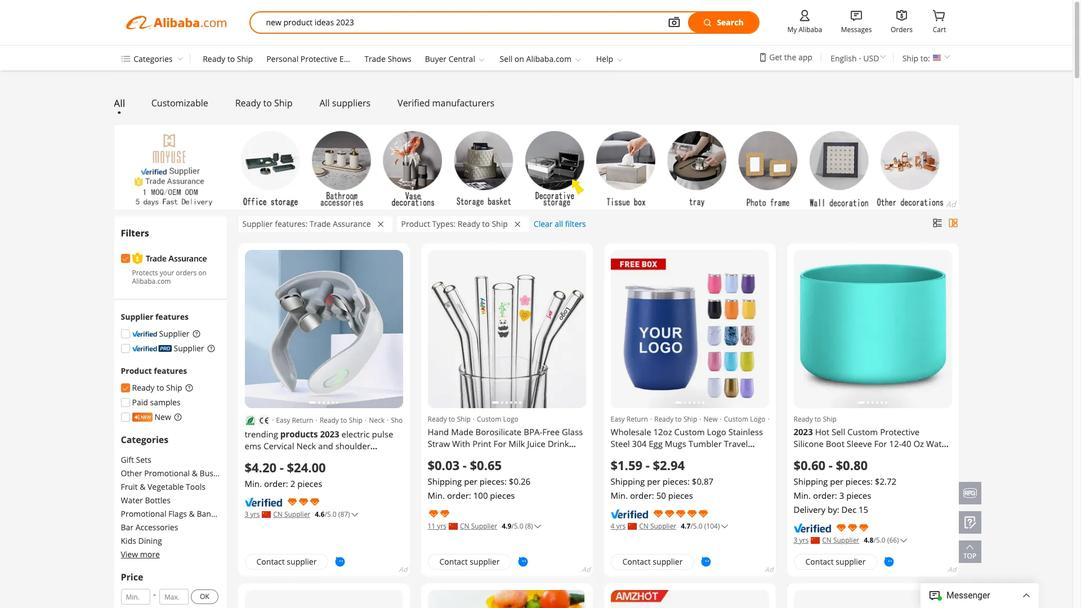 Task type: vqa. For each thing, say whether or not it's contained in the screenshot.
purchase in the bottom of the page
no



Task type: describe. For each thing, give the bounding box(es) containing it.
bar for $0.65
[[525, 450, 538, 461]]

ready to ship up hot
[[794, 415, 837, 424]]

$0.65
[[470, 457, 502, 474]]

$0.80
[[836, 457, 868, 474]]

2 horizontal spatial logo
[[750, 415, 766, 424]]

sets
[[136, 455, 151, 465]]

min. inside $0.60 - $0.80 shipping per pieces: $2.72 min. order: 3 pieces delivery by: dec 15
[[794, 490, 811, 501]]

supplier left features:
[[242, 219, 273, 229]]

2 custom logo from the left
[[724, 415, 766, 424]]

supplier up product features
[[174, 343, 204, 354]]

to down personal
[[263, 97, 272, 109]]

ok
[[200, 592, 209, 602]]

sell inside hot sell custom protective silicone boot sleeve for 12-40 oz water cup bottles anti-slip bottom cover
[[832, 426, 845, 438]]

ready to ship up hand
[[428, 415, 471, 424]]

1 vertical spatial promotional
[[121, 509, 166, 519]]

english
[[831, 53, 857, 64]]

close image
[[378, 220, 383, 228]]

ready to ship up "electric" on the bottom left of the page
[[320, 416, 363, 425]]

supplier left 4.6 at the bottom left of the page
[[284, 510, 310, 519]]

easy for new
[[611, 415, 625, 424]]

bar accessories link
[[121, 522, 220, 533]]

filters
[[121, 227, 149, 239]]

arrow up image
[[963, 541, 977, 554]]

to up made
[[449, 415, 455, 424]]

travel
[[724, 438, 748, 449]]

ad for $0.60 - $0.80
[[948, 565, 957, 574]]

electric pulse ems cervical neck and shoulder massager relaxer kneading vibration heating neck massager
[[245, 429, 393, 475]]

supplier features
[[121, 312, 189, 322]]

$4.20 - $24.00 min. order: 2 pieces
[[245, 459, 326, 489]]

to left close image
[[482, 219, 490, 229]]

0 vertical spatial categories
[[134, 53, 173, 64]]

orders link
[[891, 24, 913, 35]]

1 horizontal spatial new
[[704, 415, 718, 424]]

egg
[[649, 438, 663, 449]]

personal
[[266, 53, 299, 64]]

boot
[[826, 438, 845, 449]]

arrow down image left ship to:
[[878, 52, 888, 62]]

contact for $4.20 - $24.00
[[257, 556, 285, 567]]

pieces inside $1.59 - $2.94 shipping per pieces: $0.87 min. order: 50 pieces
[[668, 490, 693, 501]]

contact for $0.03 - $0.65
[[440, 556, 468, 567]]

banners
[[197, 509, 227, 519]]

contact supplier for $1.59 - $2.94
[[623, 556, 683, 567]]

shipping for $0.60
[[794, 476, 828, 487]]

order: inside $4.20 - $24.00 min. order: 2 pieces
[[264, 478, 288, 489]]

select image
[[121, 385, 129, 393]]

4
[[611, 522, 615, 531]]

bottles inside the gift sets other promotional & business gifts fruit & vegetable tools water bottles promotional flags & banners bar accessories kids dining view more
[[145, 495, 171, 506]]

shoulder
[[391, 416, 419, 425]]

$1.59 - $2.94 link
[[611, 457, 769, 474]]

 search
[[703, 17, 744, 28]]

4.9
[[502, 522, 512, 531]]

ship up "electric" on the bottom left of the page
[[349, 416, 363, 425]]

stainless inside the 'wholesale 12oz custom logo stainless steel 304 egg mugs tumbler travel insulated beer tea coffee thermo mug cup with lid'
[[729, 426, 763, 438]]

to left personal
[[227, 53, 235, 64]]

15
[[859, 504, 869, 515]]

easy return for neck
[[276, 416, 313, 425]]

$0.60 - $0.80 link
[[794, 457, 952, 474]]

my
[[788, 25, 797, 34]]

3 for $0.60 - $0.80
[[794, 536, 798, 545]]

Min. field
[[121, 590, 150, 604]]

hot
[[815, 426, 830, 438]]

gift sets other promotional & business gifts fruit & vegetable tools water bottles promotional flags & banners bar accessories kids dining view more
[[121, 455, 251, 560]]

cn image for $1.59 - $2.94
[[628, 523, 637, 530]]

/5.0 for $0.60 - $0.80
[[874, 536, 886, 545]]

logo inside the 'wholesale 12oz custom logo stainless steel 304 egg mugs tumbler travel insulated beer tea coffee thermo mug cup with lid'
[[707, 426, 726, 438]]

1 horizontal spatial alibaba.com
[[526, 53, 572, 64]]

$0.03
[[428, 457, 460, 474]]

50
[[657, 490, 666, 501]]

cervical
[[264, 440, 294, 452]]

ship up hot
[[823, 415, 837, 424]]

contact supplier for $0.60 - $0.80
[[806, 556, 866, 567]]

all for all
[[114, 96, 125, 110]]

bpa-
[[524, 426, 542, 438]]

category image
[[120, 52, 130, 65]]

(8)
[[525, 522, 533, 531]]

(66)
[[887, 536, 899, 545]]

view
[[121, 549, 138, 560]]

product for product types: ready to ship
[[401, 219, 430, 229]]

buyer central
[[425, 53, 475, 64]]

to up hot
[[815, 415, 821, 424]]

ready to ship left personal
[[203, 53, 253, 64]]

cn supplier for $4.20 - $24.00
[[273, 510, 310, 519]]

supplier down protects
[[121, 312, 153, 322]]

features:
[[275, 219, 308, 229]]

0 horizontal spatial arrow down image
[[175, 54, 184, 63]]

with inside hand made borosilicate bpa-free glass straw with print for milk juice drink color straws for whisky bar $0.03 - $0.65 shipping per pieces: $0.26 min. order: 100 pieces
[[452, 438, 470, 449]]

water for bar
[[121, 495, 143, 506]]

4.6
[[315, 510, 325, 519]]

yrs for $1.59 - $2.94
[[616, 522, 626, 531]]

trending
[[245, 429, 278, 440]]

0 horizontal spatial new
[[155, 412, 171, 423]]

features for supplier features
[[155, 312, 189, 322]]

contact supplier link for $0.03 - $0.65
[[428, 554, 512, 570]]

anti-
[[841, 450, 860, 461]]

return for new
[[627, 415, 648, 424]]

relaxer
[[285, 452, 312, 464]]

ship up mugs
[[684, 415, 697, 424]]

$0.87
[[692, 476, 714, 487]]

my alibaba link
[[788, 24, 822, 35]]

alibaba.com inside protects your orders on alibaba.com
[[132, 277, 171, 286]]

paid samples
[[132, 397, 181, 408]]

protective inside hot sell custom protective silicone boot sleeve for 12-40 oz water cup bottles anti-slip bottom cover
[[880, 426, 920, 438]]

0 horizontal spatial 2023
[[320, 429, 339, 440]]

assurance
[[333, 219, 371, 229]]

app
[[799, 52, 813, 63]]

$1.59 - $2.94 shipping per pieces: $0.87 min. order: 50 pieces
[[611, 457, 714, 501]]

1 vertical spatial categories
[[121, 434, 169, 446]]

cart link
[[933, 24, 946, 34]]

supplier for $0.03 - $0.65
[[470, 556, 500, 567]]

insulated
[[611, 450, 647, 461]]

ready to ship link down personal
[[235, 97, 293, 109]]

- for $2.94
[[646, 457, 650, 474]]

cup inside the 'wholesale 12oz custom logo stainless steel 304 egg mugs tumbler travel insulated beer tea coffee thermo mug cup with lid'
[[611, 462, 626, 473]]

help
[[596, 53, 613, 64]]

business
[[200, 468, 232, 479]]

contact supplier for $0.03 - $0.65
[[440, 556, 500, 567]]

1 horizontal spatial neck
[[369, 416, 385, 425]]

mail image for $24.00
[[378, 264, 391, 277]]

/5.0 for $1.59 - $2.94
[[691, 522, 703, 531]]

ready to ship link up hot sell custom protective silicone boot sleeve for 12-40 oz water cup bottles anti-slip bottom cover
[[794, 415, 952, 424]]

contact supplier link for $0.60 - $0.80
[[794, 554, 878, 570]]

promotional flags & banners link
[[121, 509, 227, 519]]

custom up travel
[[724, 415, 749, 424]]

ready to ship up 12oz
[[654, 415, 697, 424]]

min. inside hand made borosilicate bpa-free glass straw with print for milk juice drink color straws for whisky bar $0.03 - $0.65 shipping per pieces: $0.26 min. order: 100 pieces
[[428, 490, 445, 501]]

heating
[[245, 464, 274, 475]]

11
[[428, 522, 435, 531]]

mug
[[747, 450, 765, 461]]

protects
[[132, 268, 158, 277]]

supplier left 4.7
[[650, 522, 677, 531]]

 messages
[[841, 7, 872, 34]]

1 horizontal spatial arrow down image
[[574, 55, 583, 64]]

wholesale 12oz custom logo stainless steel 304 egg mugs tumbler travel insulated beer tea coffee thermo mug cup with lid link
[[611, 426, 765, 473]]

top
[[964, 551, 977, 561]]

cn image for $4.20
[[262, 512, 271, 518]]

40
[[902, 438, 912, 449]]

 link
[[849, 7, 865, 24]]

buyer central link
[[425, 53, 475, 64]]

304
[[632, 438, 647, 449]]

pieces: for $1.59 - $2.94
[[663, 476, 690, 487]]

ship up made
[[457, 415, 471, 424]]

1 horizontal spatial trade
[[364, 53, 386, 64]]

ship left personal
[[237, 53, 253, 64]]

return for neck
[[292, 416, 313, 425]]

kids dining link
[[121, 536, 220, 546]]

wholesale 12oz custom logo stainless steel 304 egg mugs tumbler travel insulated beer tea coffee thermo mug cup with lid
[[611, 426, 765, 473]]

ad for $1.59 - $2.94
[[765, 565, 774, 574]]

water bottles link
[[121, 495, 220, 506]]

on inside protects your orders on alibaba.com
[[198, 268, 207, 277]]

arrow down image right central in the top left of the page
[[477, 55, 486, 64]]

4.7 /5.0 (104)
[[681, 522, 720, 531]]

verified
[[398, 97, 430, 109]]

to up mugs
[[675, 415, 682, 424]]

to up paid samples at the left bottom of the page
[[157, 383, 164, 393]]

ce image
[[260, 416, 269, 425]]


[[849, 7, 865, 24]]

pulse
[[372, 429, 393, 440]]

0 vertical spatial protective
[[301, 53, 337, 64]]

buyer
[[425, 53, 447, 64]]

get the app
[[769, 52, 813, 63]]

cn for $0.60 - $0.80
[[822, 536, 832, 545]]

clear
[[534, 219, 553, 229]]


[[797, 7, 813, 24]]

cover
[[907, 450, 930, 461]]

order: inside $1.59 - $2.94 shipping per pieces: $0.87 min. order: 50 pieces
[[630, 490, 654, 501]]

ready to ship link left personal
[[203, 53, 253, 64]]

milk
[[509, 438, 525, 449]]

sleeve
[[847, 438, 872, 449]]

chat now image for $1.59 - $2.94
[[701, 557, 712, 567]]

cn for $1.59 - $2.94
[[639, 522, 649, 531]]

features for product features
[[154, 366, 187, 376]]

0 horizontal spatial sell
[[500, 53, 513, 64]]

wholesale
[[611, 426, 651, 438]]

- for usd
[[859, 52, 861, 63]]

vibration
[[354, 452, 390, 464]]

customizable link
[[151, 97, 208, 109]]

other promotional & business gifts link
[[121, 468, 251, 479]]

verified manufacturers
[[398, 97, 495, 109]]



Task type: locate. For each thing, give the bounding box(es) containing it.
0 vertical spatial sell
[[500, 53, 513, 64]]

3 inside $0.60 - $0.80 shipping per pieces: $2.72 min. order: 3 pieces delivery by: dec 15
[[840, 490, 844, 501]]

ready to ship down personal
[[235, 97, 293, 109]]

suppliers
[[332, 97, 371, 109]]

- inside hand made borosilicate bpa-free glass straw with print for milk juice drink color straws for whisky bar $0.03 - $0.65 shipping per pieces: $0.26 min. order: 100 pieces
[[463, 457, 467, 474]]

features down protects your orders on alibaba.com
[[155, 312, 189, 322]]

promotional up accessories
[[121, 509, 166, 519]]

drink
[[548, 438, 569, 449]]

1 vertical spatial sell
[[832, 426, 845, 438]]

0 horizontal spatial mail image
[[378, 264, 391, 277]]

water for cover
[[926, 438, 950, 449]]

pieces inside $0.60 - $0.80 shipping per pieces: $2.72 min. order: 3 pieces delivery by: dec 15
[[847, 490, 871, 501]]

bottles inside hot sell custom protective silicone boot sleeve for 12-40 oz water cup bottles anti-slip bottom cover
[[812, 450, 839, 461]]

cn image for $0.60
[[811, 538, 820, 544]]

pieces: down $2.94
[[663, 476, 690, 487]]

(87)
[[338, 510, 350, 519]]

alibaba
[[799, 25, 822, 34]]

supplier left 4.9
[[471, 522, 497, 531]]

select image
[[121, 255, 129, 263]]

product for product features
[[121, 366, 152, 376]]

1 horizontal spatial cn image
[[628, 523, 637, 530]]

Max. field
[[160, 590, 188, 604]]

ship left the to:
[[903, 53, 919, 64]]

yrs down delivery
[[799, 536, 809, 545]]

4 contact supplier link from the left
[[794, 554, 878, 570]]

1 supplier from the left
[[287, 556, 317, 567]]

water inside hot sell custom protective silicone boot sleeve for 12-40 oz water cup bottles anti-slip bottom cover
[[926, 438, 950, 449]]

thermo
[[714, 450, 745, 461]]

1 vertical spatial neck
[[296, 440, 316, 452]]

massager
[[245, 452, 283, 464]]

bar inside the gift sets other promotional & business gifts fruit & vegetable tools water bottles promotional flags & banners bar accessories kids dining view more
[[121, 522, 134, 533]]

0 horizontal spatial stainless
[[729, 426, 763, 438]]

 link
[[932, 7, 948, 24]]

supplier for $0.60 - $0.80
[[836, 556, 866, 567]]

shipping inside $0.60 - $0.80 shipping per pieces: $2.72 min. order: 3 pieces delivery by: dec 15
[[794, 476, 828, 487]]

usd
[[864, 53, 879, 64]]

1 vertical spatial bottles
[[145, 495, 171, 506]]

& right fruit
[[140, 482, 146, 492]]

glass
[[562, 426, 583, 438]]

3 for $4.20 - $24.00
[[245, 510, 249, 519]]

lid
[[649, 462, 661, 473]]

/5.0 for $4.20 - $24.00
[[325, 510, 337, 519]]

cn supplier left 4.6 at the bottom left of the page
[[273, 510, 310, 519]]

custom inside the 'wholesale 12oz custom logo stainless steel 304 egg mugs tumbler travel insulated beer tea coffee thermo mug cup with lid'
[[674, 426, 705, 438]]

1 vertical spatial cup
[[611, 462, 626, 473]]

2 contact supplier from the left
[[440, 556, 500, 567]]

1 horizontal spatial 3 yrs
[[794, 536, 809, 545]]

for inside hot sell custom protective silicone boot sleeve for 12-40 oz water cup bottles anti-slip bottom cover
[[874, 438, 887, 449]]

to up "electric" on the bottom left of the page
[[341, 416, 347, 425]]

- left $0.80
[[829, 457, 833, 474]]

2 horizontal spatial for
[[874, 438, 887, 449]]

shipping inside $1.59 - $2.94 shipping per pieces: $0.87 min. order: 50 pieces
[[611, 476, 645, 487]]

with inside the 'wholesale 12oz custom logo stainless steel 304 egg mugs tumbler travel insulated beer tea coffee thermo mug cup with lid'
[[629, 462, 647, 473]]

0 vertical spatial trade
[[364, 53, 386, 64]]

0 horizontal spatial 3
[[245, 510, 249, 519]]

$24.00
[[287, 459, 326, 476]]

cn supplier left 4.8
[[822, 536, 860, 545]]

shipping inside hand made borosilicate bpa-free glass straw with print for milk juice drink color straws for whisky bar $0.03 - $0.65 shipping per pieces: $0.26 min. order: 100 pieces
[[428, 476, 462, 487]]

product left the 'types:'
[[401, 219, 430, 229]]

return up "products"
[[292, 416, 313, 425]]

0 horizontal spatial bar
[[121, 522, 134, 533]]

promotional up vegetable
[[144, 468, 190, 479]]

per up 100
[[464, 476, 478, 487]]

features
[[155, 312, 189, 322], [154, 366, 187, 376]]

steel inside the 'wholesale 12oz custom logo stainless steel 304 egg mugs tumbler travel insulated beer tea coffee thermo mug cup with lid'
[[611, 438, 630, 449]]

0 vertical spatial steel
[[801, 415, 817, 424]]

custom logo up travel
[[724, 415, 766, 424]]

ad for $4.20 - $24.00
[[399, 565, 407, 574]]

fruit
[[121, 482, 138, 492]]

trade left shows
[[364, 53, 386, 64]]

silicone
[[794, 438, 824, 449]]

water down fruit
[[121, 495, 143, 506]]

contact supplier link for $4.20 - $24.00
[[245, 554, 329, 570]]

for down 'borosilicate' on the left bottom
[[494, 438, 507, 449]]

cn image down delivery
[[811, 538, 820, 544]]

- left usd
[[859, 52, 861, 63]]

1 vertical spatial &
[[140, 482, 146, 492]]

stainless steel
[[772, 415, 817, 424]]

cn supplier for $1.59 - $2.94
[[639, 522, 677, 531]]

- for $0.80
[[829, 457, 833, 474]]

cn supplier for $0.60 - $0.80
[[822, 536, 860, 545]]

ready to ship
[[203, 53, 253, 64], [235, 97, 293, 109], [132, 383, 182, 393], [428, 415, 471, 424], [654, 415, 697, 424], [794, 415, 837, 424], [320, 416, 363, 425]]

1 contact supplier link from the left
[[245, 554, 329, 570]]

order: inside hand made borosilicate bpa-free glass straw with print for milk juice drink color straws for whisky bar $0.03 - $0.65 shipping per pieces: $0.26 min. order: 100 pieces
[[447, 490, 471, 501]]

2 shipping from the left
[[611, 476, 645, 487]]

1 horizontal spatial cn image
[[811, 538, 820, 544]]

0 vertical spatial 3
[[840, 490, 844, 501]]

clear all filters
[[534, 219, 586, 229]]

- left $2.94
[[646, 457, 650, 474]]

1 horizontal spatial 3
[[794, 536, 798, 545]]

2023 up silicone
[[794, 426, 813, 438]]

cn down $4.20 - $24.00 min. order: 2 pieces
[[273, 510, 283, 519]]

0 vertical spatial &
[[192, 468, 198, 479]]

cn for $4.20 - $24.00
[[273, 510, 283, 519]]

gift
[[121, 455, 134, 465]]


[[894, 7, 910, 24]]

all
[[114, 96, 125, 110], [320, 97, 330, 109]]

3 contact supplier from the left
[[623, 556, 683, 567]]

0 vertical spatial bar
[[525, 450, 538, 461]]

- inside $0.60 - $0.80 shipping per pieces: $2.72 min. order: 3 pieces delivery by: dec 15
[[829, 457, 833, 474]]

arrow down image
[[175, 54, 184, 63], [574, 55, 583, 64]]

4 supplier from the left
[[836, 556, 866, 567]]

4.8
[[864, 536, 874, 545]]

order: left 100
[[447, 490, 471, 501]]

min. down 'heating'
[[245, 478, 262, 489]]

chat now image
[[884, 557, 895, 567]]

2 contact supplier link from the left
[[428, 554, 512, 570]]

contact for $0.60 - $0.80
[[806, 556, 834, 567]]

get
[[769, 52, 782, 63]]

sell on alibaba.com
[[500, 53, 572, 64]]

return up wholesale
[[627, 415, 648, 424]]

2 horizontal spatial per
[[830, 476, 844, 487]]

1 cn image from the left
[[449, 523, 458, 530]]

cn
[[273, 510, 283, 519], [460, 522, 469, 531], [639, 522, 649, 531], [822, 536, 832, 545]]

0 vertical spatial water
[[926, 438, 950, 449]]

orders
[[891, 25, 913, 34]]

arrow down image right help
[[615, 55, 624, 64]]

3 yrs for $4.20 - $24.00
[[245, 510, 260, 519]]

custom inside hot sell custom protective silicone boot sleeve for 12-40 oz water cup bottles anti-slip bottom cover
[[848, 426, 878, 438]]

3 pieces: from the left
[[846, 476, 873, 487]]

ems
[[245, 440, 261, 452]]

bar up kids
[[121, 522, 134, 533]]

3 chat now image from the left
[[701, 557, 712, 567]]

1 horizontal spatial product
[[401, 219, 430, 229]]

cn right '4 yrs'
[[639, 522, 649, 531]]


[[932, 7, 948, 24]]

0 vertical spatial alibaba.com
[[526, 53, 572, 64]]

cn down by:
[[822, 536, 832, 545]]

chat now image for $4.20 - $24.00
[[335, 557, 345, 567]]

1 horizontal spatial logo
[[707, 426, 726, 438]]

ad for $0.03 - $0.65
[[582, 565, 591, 574]]

electric
[[342, 429, 370, 440]]

0 horizontal spatial cn image
[[449, 523, 458, 530]]

chat now image
[[335, 557, 345, 567], [518, 557, 529, 567], [701, 557, 712, 567]]

get the app link
[[769, 52, 813, 63]]

product types: ready to ship
[[401, 219, 508, 229]]

1 vertical spatial protective
[[880, 426, 920, 438]]

features up samples
[[154, 366, 187, 376]]

1 vertical spatial cn image
[[811, 538, 820, 544]]

supplier for $1.59 - $2.94
[[653, 556, 683, 567]]

0 horizontal spatial product
[[121, 366, 152, 376]]

1 vertical spatial bar
[[121, 522, 134, 533]]

per inside hand made borosilicate bpa-free glass straw with print for milk juice drink color straws for whisky bar $0.03 - $0.65 shipping per pieces: $0.26 min. order: 100 pieces
[[464, 476, 478, 487]]

neck up the pulse
[[369, 416, 385, 425]]

alibaba.com left orders
[[132, 277, 171, 286]]

3 yrs
[[245, 510, 260, 519], [794, 536, 809, 545]]

3 down delivery
[[794, 536, 798, 545]]

yrs for $0.60 - $0.80
[[799, 536, 809, 545]]

1 horizontal spatial cup
[[794, 450, 810, 461]]

supplier link
[[121, 329, 190, 339], [121, 343, 204, 354]]

100
[[473, 490, 488, 501]]

supplier for $4.20 - $24.00
[[287, 556, 317, 567]]

all suppliers link
[[320, 97, 371, 109]]

return
[[627, 415, 648, 424], [292, 416, 313, 425]]

protects your orders on alibaba.com
[[132, 268, 207, 286]]

water
[[926, 438, 950, 449], [121, 495, 143, 506]]

sell up boot
[[832, 426, 845, 438]]

min. inside $1.59 - $2.94 shipping per pieces: $0.87 min. order: 50 pieces
[[611, 490, 628, 501]]

steel up insulated
[[611, 438, 630, 449]]

bar for dining
[[121, 522, 134, 533]]

chat now image down (8) at the left bottom of the page
[[518, 557, 529, 567]]

product features
[[121, 366, 187, 376]]

3 shipping from the left
[[794, 476, 828, 487]]

1 horizontal spatial pieces:
[[663, 476, 690, 487]]

mail image
[[378, 264, 391, 277], [927, 264, 941, 277], [744, 604, 757, 608]]

central
[[449, 53, 475, 64]]

mail image for $0.80
[[927, 264, 941, 277]]

cn image down $4.20 - $24.00 min. order: 2 pieces
[[262, 512, 271, 518]]

hand made borosilicate bpa-free glass straw with print for milk juice drink color straws for whisky bar $0.03 - $0.65 shipping per pieces: $0.26 min. order: 100 pieces
[[428, 426, 583, 501]]

arrow down image
[[878, 52, 888, 62], [942, 52, 953, 62], [477, 55, 486, 64], [615, 55, 624, 64]]

3 contact supplier link from the left
[[611, 554, 695, 570]]

2 contact from the left
[[440, 556, 468, 567]]

easy up trending products 2023
[[276, 416, 290, 425]]

- inside $1.59 - $2.94 shipping per pieces: $0.87 min. order: 50 pieces
[[646, 457, 650, 474]]

supplier features: trade assurance
[[242, 219, 371, 229]]

price
[[121, 571, 143, 584]]

contact supplier link for $1.59 - $2.94
[[611, 554, 695, 570]]

per for $0.60
[[830, 476, 844, 487]]

0 vertical spatial features
[[155, 312, 189, 322]]

0 horizontal spatial 3 yrs
[[245, 510, 260, 519]]

2 horizontal spatial chat now image
[[701, 557, 712, 567]]

massager
[[297, 464, 335, 475]]

arrow down image up the customizable
[[175, 54, 184, 63]]

1 per from the left
[[464, 476, 478, 487]]

3
[[840, 490, 844, 501], [245, 510, 249, 519], [794, 536, 798, 545]]

bar inside hand made borosilicate bpa-free glass straw with print for milk juice drink color straws for whisky bar $0.03 - $0.65 shipping per pieces: $0.26 min. order: 100 pieces
[[525, 450, 538, 461]]

1 custom logo from the left
[[477, 415, 519, 424]]

cn image
[[449, 523, 458, 530], [628, 523, 637, 530]]

3 yrs down delivery
[[794, 536, 809, 545]]

-
[[859, 52, 861, 63], [463, 457, 467, 474], [646, 457, 650, 474], [829, 457, 833, 474], [280, 459, 284, 476], [153, 589, 156, 600]]

1 horizontal spatial easy return
[[611, 415, 648, 424]]

custom up mugs
[[674, 426, 705, 438]]

min. inside $4.20 - $24.00 min. order: 2 pieces
[[245, 478, 262, 489]]

your
[[160, 268, 174, 277]]

0 horizontal spatial bottles
[[145, 495, 171, 506]]

0 horizontal spatial easy
[[276, 416, 290, 425]]

cn image right '4 yrs'
[[628, 523, 637, 530]]

ship up samples
[[166, 383, 182, 393]]

innovative products 2023 text field
[[266, 12, 652, 33]]

product up select icon
[[121, 366, 152, 376]]

3 contact from the left
[[623, 556, 651, 567]]

neck
[[369, 416, 385, 425], [296, 440, 316, 452]]

cup inside hot sell custom protective silicone boot sleeve for 12-40 oz water cup bottles anti-slip bottom cover
[[794, 450, 810, 461]]

1 horizontal spatial per
[[647, 476, 661, 487]]

3 supplier from the left
[[653, 556, 683, 567]]

arrow down image right flag us image
[[942, 52, 953, 62]]

sell on alibaba.com link
[[500, 53, 572, 64]]

3 yrs right banners
[[245, 510, 260, 519]]

1 horizontal spatial all
[[320, 97, 330, 109]]

0 vertical spatial bottles
[[812, 450, 839, 461]]

1 horizontal spatial return
[[627, 415, 648, 424]]

vegetable
[[148, 482, 184, 492]]

1 horizontal spatial mail image
[[744, 604, 757, 608]]

coffee
[[686, 450, 712, 461]]

chat now image for $0.03 - $0.65
[[518, 557, 529, 567]]

filters
[[565, 219, 586, 229]]

2 per from the left
[[647, 476, 661, 487]]

4.7
[[681, 522, 691, 531]]

pieces right 50
[[668, 490, 693, 501]]

0 horizontal spatial chat now image
[[335, 557, 345, 567]]

custom up 'sleeve'
[[848, 426, 878, 438]]

min.
[[245, 478, 262, 489], [428, 490, 445, 501], [611, 490, 628, 501], [794, 490, 811, 501]]

neck inside electric pulse ems cervical neck and shoulder massager relaxer kneading vibration heating neck massager
[[296, 440, 316, 452]]

supplier left 4.8
[[833, 536, 860, 545]]

3 yrs for $0.60 - $0.80
[[794, 536, 809, 545]]

4.9 /5.0 (8)
[[502, 522, 533, 531]]

- for $24.00
[[280, 459, 284, 476]]

per inside $1.59 - $2.94 shipping per pieces: $0.87 min. order: 50 pieces
[[647, 476, 661, 487]]

2 horizontal spatial pieces:
[[846, 476, 873, 487]]

by:
[[828, 504, 840, 515]]

1 horizontal spatial shipping
[[611, 476, 645, 487]]

$1.59
[[611, 457, 643, 474]]

ready to ship up paid samples at the left bottom of the page
[[132, 383, 182, 393]]

0 vertical spatial promotional
[[144, 468, 190, 479]]

stainless up travel
[[729, 426, 763, 438]]

all for all suppliers
[[320, 97, 330, 109]]

 cart
[[932, 7, 948, 34]]

0 horizontal spatial neck
[[296, 440, 316, 452]]

categories
[[134, 53, 173, 64], [121, 434, 169, 446]]

print
[[473, 438, 491, 449]]

cn image for $0.03 - $0.65
[[449, 523, 458, 530]]

0 vertical spatial 3 yrs
[[245, 510, 260, 519]]

1 horizontal spatial steel
[[801, 415, 817, 424]]

categories right category image
[[134, 53, 173, 64]]

shipping for $1.59
[[611, 476, 645, 487]]

1 contact from the left
[[257, 556, 285, 567]]

1 horizontal spatial chat now image
[[518, 557, 529, 567]]

contact supplier for $4.20 - $24.00
[[257, 556, 317, 567]]

1 horizontal spatial on
[[515, 53, 524, 64]]

free
[[542, 426, 560, 438]]

cn right 11 yrs
[[460, 522, 469, 531]]

ship left close image
[[492, 219, 508, 229]]

0 horizontal spatial on
[[198, 268, 207, 277]]

2 horizontal spatial mail image
[[927, 264, 941, 277]]

2 cn image from the left
[[628, 523, 637, 530]]

ship down personal
[[274, 97, 293, 109]]

logo up 'borosilicate' on the left bottom
[[503, 415, 519, 424]]

3 right banners
[[245, 510, 249, 519]]

cn image right 11 yrs
[[449, 523, 458, 530]]

0 horizontal spatial protective
[[301, 53, 337, 64]]

flag us image
[[932, 54, 941, 63]]

1 horizontal spatial for
[[494, 438, 507, 449]]

min. order: 2 pieces link
[[245, 478, 403, 490]]

1 pieces: from the left
[[480, 476, 507, 487]]

1 supplier link from the top
[[121, 329, 190, 339]]

0 horizontal spatial alibaba.com
[[132, 277, 171, 286]]

1 vertical spatial 3 yrs
[[794, 536, 809, 545]]

4 contact supplier from the left
[[806, 556, 866, 567]]

to
[[227, 53, 235, 64], [263, 97, 272, 109], [482, 219, 490, 229], [157, 383, 164, 393], [449, 415, 455, 424], [675, 415, 682, 424], [815, 415, 821, 424], [341, 416, 347, 425]]

$4.20 - $24.00 link
[[245, 459, 403, 476]]

cn image
[[262, 512, 271, 518], [811, 538, 820, 544]]

pieces: inside $0.60 - $0.80 shipping per pieces: $2.72 min. order: 3 pieces delivery by: dec 15
[[846, 476, 873, 487]]

- inside $4.20 - $24.00 min. order: 2 pieces
[[280, 459, 284, 476]]

products
[[280, 429, 318, 440]]

0 horizontal spatial for
[[480, 450, 493, 461]]

cn supplier left 4.7
[[639, 522, 677, 531]]

1 vertical spatial steel
[[611, 438, 630, 449]]

fruit & vegetable tools link
[[121, 482, 220, 492]]

gifts
[[234, 468, 251, 479]]

/5.0 for $0.03 - $0.65
[[512, 522, 524, 531]]

ready to ship link up paid samples link at the bottom left of the page
[[121, 383, 182, 393]]

paid
[[132, 397, 148, 408]]

$4.20
[[245, 459, 277, 476]]

cn for $0.03 - $0.65
[[460, 522, 469, 531]]


[[668, 15, 681, 29]]

delivery
[[794, 504, 826, 515]]

supplier down 'supplier features'
[[159, 329, 190, 339]]

2 vertical spatial &
[[189, 509, 195, 519]]

new link
[[121, 412, 171, 423]]

per inside $0.60 - $0.80 shipping per pieces: $2.72 min. order: 3 pieces delivery by: dec 15
[[830, 476, 844, 487]]

cup down insulated
[[611, 462, 626, 473]]

help link
[[596, 53, 613, 64]]

1 chat now image from the left
[[335, 557, 345, 567]]

- left relaxer
[[280, 459, 284, 476]]

& right flags on the bottom left of page
[[189, 509, 195, 519]]

new down samples
[[155, 412, 171, 423]]

shipping
[[428, 476, 462, 487], [611, 476, 645, 487], [794, 476, 828, 487]]

sell right central in the top left of the page
[[500, 53, 513, 64]]

pieces: inside hand made borosilicate bpa-free glass straw with print for milk juice drink color straws for whisky bar $0.03 - $0.65 shipping per pieces: $0.26 min. order: 100 pieces
[[480, 476, 507, 487]]

easy return up wholesale
[[611, 415, 648, 424]]

shipping down $1.59
[[611, 476, 645, 487]]

alibaba.com left help
[[526, 53, 572, 64]]

1 contact supplier from the left
[[257, 556, 317, 567]]

(104)
[[704, 522, 720, 531]]

2 supplier link from the top
[[121, 343, 204, 354]]

for left '12-'
[[874, 438, 887, 449]]

1 vertical spatial 3
[[245, 510, 249, 519]]

for down print
[[480, 450, 493, 461]]

pieces: down $0.65
[[480, 476, 507, 487]]

0 vertical spatial stainless
[[772, 415, 800, 424]]

bottles down vegetable
[[145, 495, 171, 506]]

1 vertical spatial trade
[[310, 219, 331, 229]]

0 horizontal spatial custom logo
[[477, 415, 519, 424]]

0 vertical spatial cn image
[[262, 512, 271, 518]]

4 yrs
[[611, 522, 626, 531]]

bottom
[[875, 450, 905, 461]]

0 horizontal spatial easy return
[[276, 416, 313, 425]]

ok button
[[191, 590, 218, 604]]

bar down juice on the bottom of page
[[525, 450, 538, 461]]

stainless
[[772, 415, 800, 424], [729, 426, 763, 438]]

easy return up trending products 2023
[[276, 416, 313, 425]]

2023
[[794, 426, 813, 438], [320, 429, 339, 440]]

1 vertical spatial water
[[121, 495, 143, 506]]

3 per from the left
[[830, 476, 844, 487]]

rohs image
[[246, 416, 255, 425]]

yrs for $4.20 - $24.00
[[250, 510, 260, 519]]

pieces: for $0.60 - $0.80
[[846, 476, 873, 487]]

yrs for $0.03 - $0.65
[[437, 522, 447, 531]]

2 supplier from the left
[[470, 556, 500, 567]]

1 horizontal spatial 2023
[[794, 426, 813, 438]]

order: left 50
[[630, 490, 654, 501]]

close image
[[515, 220, 520, 228]]

clear all filters link
[[534, 219, 586, 229]]

custom up 'borosilicate' on the left bottom
[[477, 415, 501, 424]]

easy
[[611, 415, 625, 424], [276, 416, 290, 425]]

pieces
[[297, 478, 322, 489], [490, 490, 515, 501], [668, 490, 693, 501], [847, 490, 871, 501]]

1 vertical spatial product
[[121, 366, 152, 376]]

1 horizontal spatial protective
[[880, 426, 920, 438]]

logo up tumbler
[[707, 426, 726, 438]]

1 vertical spatial supplier link
[[121, 343, 204, 354]]

4 contact from the left
[[806, 556, 834, 567]]

easy return for new
[[611, 415, 648, 424]]

pieces inside $4.20 - $24.00 min. order: 2 pieces
[[297, 478, 322, 489]]

bottles
[[812, 450, 839, 461], [145, 495, 171, 506]]

order: inside $0.60 - $0.80 shipping per pieces: $2.72 min. order: 3 pieces delivery by: dec 15
[[813, 490, 837, 501]]

- inside 'english - usd'
[[859, 52, 861, 63]]

0 vertical spatial supplier link
[[121, 329, 190, 339]]

0 horizontal spatial with
[[452, 438, 470, 449]]

0 horizontal spatial shipping
[[428, 476, 462, 487]]

1 horizontal spatial sell
[[832, 426, 845, 438]]

contact for $1.59 - $2.94
[[623, 556, 651, 567]]

per for $1.59
[[647, 476, 661, 487]]

pieces inside hand made borosilicate bpa-free glass straw with print for milk juice drink color straws for whisky bar $0.03 - $0.65 shipping per pieces: $0.26 min. order: 100 pieces
[[490, 490, 515, 501]]

0 horizontal spatial cn image
[[262, 512, 271, 518]]

2 horizontal spatial 3
[[840, 490, 844, 501]]

0 horizontal spatial pieces:
[[480, 476, 507, 487]]

1 vertical spatial stainless
[[729, 426, 763, 438]]

2 pieces: from the left
[[663, 476, 690, 487]]

0 horizontal spatial trade
[[310, 219, 331, 229]]

mail image
[[561, 264, 574, 277], [744, 264, 757, 277], [378, 604, 391, 608], [561, 604, 574, 608]]

/5.0 left (66) at the bottom right
[[874, 536, 886, 545]]

0 horizontal spatial per
[[464, 476, 478, 487]]

pieces: inside $1.59 - $2.94 shipping per pieces: $0.87 min. order: 50 pieces
[[663, 476, 690, 487]]

1 horizontal spatial stainless
[[772, 415, 800, 424]]

1 shipping from the left
[[428, 476, 462, 487]]

1 vertical spatial with
[[629, 462, 647, 473]]

1 horizontal spatial with
[[629, 462, 647, 473]]

0 horizontal spatial logo
[[503, 415, 519, 424]]

with down insulated
[[629, 462, 647, 473]]

cn supplier for $0.03 - $0.65
[[460, 522, 497, 531]]

2 chat now image from the left
[[518, 557, 529, 567]]

0 horizontal spatial cup
[[611, 462, 626, 473]]

water inside the gift sets other promotional & business gifts fruit & vegetable tools water bottles promotional flags & banners bar accessories kids dining view more
[[121, 495, 143, 506]]

- left max. field
[[153, 589, 156, 600]]

1 horizontal spatial bottles
[[812, 450, 839, 461]]

shoulder
[[335, 440, 370, 452]]

order: left 2
[[264, 478, 288, 489]]

1 vertical spatial features
[[154, 366, 187, 376]]

easy for neck
[[276, 416, 290, 425]]

1 horizontal spatial custom logo
[[724, 415, 766, 424]]

2023 up and
[[320, 429, 339, 440]]

logo up mug
[[750, 415, 766, 424]]

flags
[[168, 509, 187, 519]]

with down made
[[452, 438, 470, 449]]



